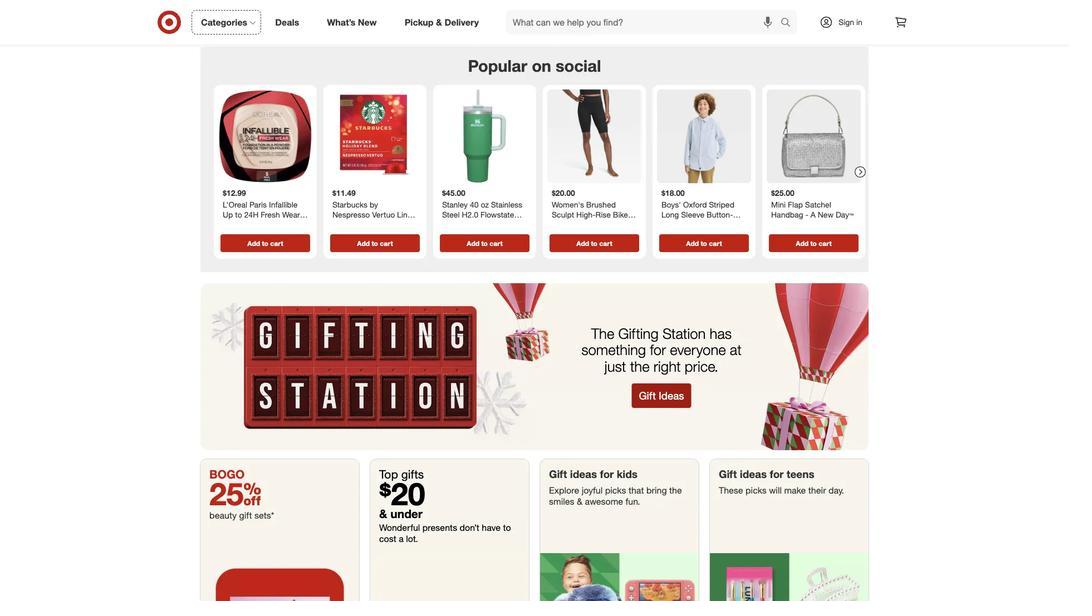Task type: vqa. For each thing, say whether or not it's contained in the screenshot.
THE PICKUP & DELIVERY
yes



Task type: locate. For each thing, give the bounding box(es) containing it.
top
[[379, 467, 398, 482]]

the right "just"
[[630, 358, 650, 375]]

& right 'pickup'
[[436, 17, 442, 28]]

0 horizontal spatial in
[[707, 3, 713, 13]]

1 ideas from the left
[[570, 468, 597, 481]]

ideas up these
[[740, 468, 767, 481]]

1 horizontal spatial picks
[[746, 486, 767, 497]]

has
[[710, 325, 732, 342]]

gift for gift ideas for teens these picks will make their day.
[[719, 468, 737, 481]]

picks left will
[[746, 486, 767, 497]]

1 vertical spatial the
[[630, 358, 650, 375]]

0 horizontal spatial for
[[600, 468, 614, 481]]

gift
[[639, 389, 656, 402], [549, 468, 567, 481], [719, 468, 737, 481]]

add for $20.00
[[577, 239, 589, 248]]

6 add from the left
[[796, 239, 809, 248]]

1 horizontal spatial new
[[818, 210, 834, 220]]

1 horizontal spatial in
[[856, 17, 862, 27]]

4 cart from the left
[[599, 239, 612, 248]]

1 cart from the left
[[270, 239, 283, 248]]

0 vertical spatial new
[[358, 17, 377, 28]]

1 horizontal spatial ideas
[[740, 468, 767, 481]]

the left holiday
[[715, 3, 726, 13]]

to for $25.00
[[810, 239, 817, 248]]

& inside gift ideas for kids explore joyful picks that bring the smiles & awesome fun.
[[577, 497, 582, 508]]

presents
[[423, 523, 457, 533]]

for for gift ideas for kids
[[600, 468, 614, 481]]

1 picks from the left
[[605, 486, 626, 497]]

holiday
[[728, 3, 753, 13]]

$25.00
[[771, 188, 795, 198]]

2 add to cart button from the left
[[330, 235, 420, 252]]

2 horizontal spatial the
[[715, 3, 726, 13]]

25
[[209, 475, 261, 513]]

4 add from the left
[[577, 239, 589, 248]]

add for $45.00
[[467, 239, 479, 248]]

everything you need to get in the holiday spirit.
[[611, 3, 775, 13]]

for up will
[[770, 468, 784, 481]]

$45.00 link
[[438, 90, 532, 232]]

ideas inside gift ideas for kids explore joyful picks that bring the smiles & awesome fun.
[[570, 468, 597, 481]]

4 add to cart from the left
[[577, 239, 612, 248]]

gift inside gift ideas for teens these picks will make their day.
[[719, 468, 737, 481]]

to inside wonderful presents don't have to cost a lot.
[[503, 523, 511, 533]]

0 horizontal spatial -
[[702, 220, 705, 229]]

add to cart button for $20.00
[[550, 235, 639, 252]]

gift up these
[[719, 468, 737, 481]]

$12.99 link
[[218, 90, 312, 232]]

everyone
[[670, 341, 726, 359]]

1 horizontal spatial -
[[805, 210, 808, 220]]

for left kids
[[600, 468, 614, 481]]

add to cart for $45.00
[[467, 239, 503, 248]]

picks up awesome
[[605, 486, 626, 497]]

gifts
[[401, 467, 424, 482]]

2 add to cart from the left
[[357, 239, 393, 248]]

spirit.
[[755, 3, 775, 13]]

the inside gift ideas for kids explore joyful picks that bring the smiles & awesome fun.
[[669, 486, 682, 497]]

4 add to cart button from the left
[[550, 235, 639, 252]]

2 add from the left
[[357, 239, 370, 248]]

in right get
[[707, 3, 713, 13]]

2 horizontal spatial for
[[770, 468, 784, 481]]

pickup & delivery
[[405, 17, 479, 28]]

search
[[776, 18, 802, 29]]

for
[[650, 341, 666, 359], [600, 468, 614, 481], [770, 468, 784, 481]]

new right a
[[818, 210, 834, 220]]

0 vertical spatial in
[[707, 3, 713, 13]]

& down joyful
[[577, 497, 582, 508]]

bogo
[[209, 467, 245, 482]]

2 horizontal spatial gift
[[719, 468, 737, 481]]

3 cart from the left
[[490, 239, 503, 248]]

gift left ideas
[[639, 389, 656, 402]]

the
[[715, 3, 726, 13], [630, 358, 650, 375], [669, 486, 682, 497]]

2 ideas from the left
[[740, 468, 767, 481]]

0 horizontal spatial ideas
[[570, 468, 597, 481]]

- inside the $18.00 boys' oxford striped long sleeve button- down shirt - art class™
[[702, 220, 705, 229]]

1 horizontal spatial gift
[[639, 389, 656, 402]]

3 add from the left
[[467, 239, 479, 248]]

0 horizontal spatial gift
[[549, 468, 567, 481]]

1 add to cart button from the left
[[221, 235, 310, 252]]

lot.
[[406, 534, 418, 545]]

you
[[650, 3, 663, 13]]

1 horizontal spatial the
[[669, 486, 682, 497]]

wonderful presents don't have to cost a lot.
[[379, 523, 511, 545]]

2 horizontal spatial &
[[577, 497, 582, 508]]

delivery
[[445, 17, 479, 28]]

ideas inside gift ideas for teens these picks will make their day.
[[740, 468, 767, 481]]

class™
[[719, 220, 741, 229]]

1 add from the left
[[247, 239, 260, 248]]

ideas
[[570, 468, 597, 481], [740, 468, 767, 481]]

mini
[[771, 200, 786, 210]]

for left everyone
[[650, 341, 666, 359]]

for inside gift ideas for teens these picks will make their day.
[[770, 468, 784, 481]]

$18.00 boys' oxford striped long sleeve button- down shirt - art class™
[[662, 188, 741, 229]]

& up wonderful
[[379, 507, 387, 521]]

teens
[[787, 468, 814, 481]]

add to cart button for $11.49
[[330, 235, 420, 252]]

to for $11.49
[[372, 239, 378, 248]]

gift up explore on the right bottom of the page
[[549, 468, 567, 481]]

for inside gift ideas for kids explore joyful picks that bring the smiles & awesome fun.
[[600, 468, 614, 481]]

ideas up joyful
[[570, 468, 597, 481]]

add to cart button
[[221, 235, 310, 252], [330, 235, 420, 252], [440, 235, 530, 252], [550, 235, 639, 252], [659, 235, 749, 252], [769, 235, 859, 252]]

- left art on the top right
[[702, 220, 705, 229]]

the
[[591, 325, 614, 342]]

in
[[707, 3, 713, 13], [856, 17, 862, 27]]

1 vertical spatial in
[[856, 17, 862, 27]]

5 add to cart from the left
[[686, 239, 722, 248]]

gifting
[[618, 325, 659, 342]]

these
[[719, 486, 743, 497]]

sign in
[[839, 17, 862, 27]]

starbucks by nespresso vertuo line pods - starbucks holiday blend (target exclusive) image
[[328, 90, 422, 184]]

-
[[805, 210, 808, 220], [702, 220, 705, 229]]

0 vertical spatial the
[[715, 3, 726, 13]]

picks inside gift ideas for teens these picks will make their day.
[[746, 486, 767, 497]]

women's brushed sculpt high-rise bike shorts 10" - all in motion™ image
[[547, 90, 641, 184]]

button-
[[707, 210, 733, 220]]

3 add to cart button from the left
[[440, 235, 530, 252]]

add to cart for $11.49
[[357, 239, 393, 248]]

2 vertical spatial the
[[669, 486, 682, 497]]

2 picks from the left
[[746, 486, 767, 497]]

cart for $20.00
[[599, 239, 612, 248]]

gift inside gift ideas for kids explore joyful picks that bring the smiles & awesome fun.
[[549, 468, 567, 481]]

add to cart button for $12.99
[[221, 235, 310, 252]]

add to cart
[[247, 239, 283, 248], [357, 239, 393, 248], [467, 239, 503, 248], [577, 239, 612, 248], [686, 239, 722, 248], [796, 239, 832, 248]]

new right what's
[[358, 17, 377, 28]]

2 cart from the left
[[380, 239, 393, 248]]

in right sign
[[856, 17, 862, 27]]

1 vertical spatial new
[[818, 210, 834, 220]]

popular on social
[[468, 56, 601, 76]]

3 add to cart from the left
[[467, 239, 503, 248]]

new inside $25.00 mini flap satchel handbag - a new day™
[[818, 210, 834, 220]]

$20.00
[[552, 188, 575, 198]]

to for $18.00
[[701, 239, 707, 248]]

in inside sign in link
[[856, 17, 862, 27]]

6 add to cart from the left
[[796, 239, 832, 248]]

- left a
[[805, 210, 808, 220]]

add for $12.99
[[247, 239, 260, 248]]

explore
[[549, 486, 579, 497]]

0 horizontal spatial picks
[[605, 486, 626, 497]]

everything you need to get in the holiday spirit. link
[[535, 0, 851, 20]]

picks inside gift ideas for kids explore joyful picks that bring the smiles & awesome fun.
[[605, 486, 626, 497]]

gift ideas
[[639, 389, 684, 402]]

add
[[247, 239, 260, 248], [357, 239, 370, 248], [467, 239, 479, 248], [577, 239, 589, 248], [686, 239, 699, 248], [796, 239, 809, 248]]

need
[[665, 3, 682, 13]]

a
[[399, 534, 404, 545]]

gift inside button
[[639, 389, 656, 402]]

for inside the gifting station has something for everyone at just the right price.
[[650, 341, 666, 359]]

1 add to cart from the left
[[247, 239, 283, 248]]

the right bring
[[669, 486, 682, 497]]

1 horizontal spatial for
[[650, 341, 666, 359]]

cart
[[270, 239, 283, 248], [380, 239, 393, 248], [490, 239, 503, 248], [599, 239, 612, 248], [709, 239, 722, 248], [819, 239, 832, 248]]

5 add to cart button from the left
[[659, 235, 749, 252]]

the inside the gifting station has something for everyone at just the right price.
[[630, 358, 650, 375]]

0 horizontal spatial the
[[630, 358, 650, 375]]

right
[[654, 358, 681, 375]]



Task type: describe. For each thing, give the bounding box(es) containing it.
joyful
[[582, 486, 603, 497]]

something
[[581, 341, 646, 359]]

mini flap satchel handbag - a new day™ image
[[767, 90, 861, 184]]

l'oreal paris infallible up to 24h fresh wear foundation in a powder - 0.31oz image
[[218, 90, 312, 184]]

What can we help you find? suggestions appear below search field
[[506, 10, 783, 35]]

their
[[808, 486, 826, 497]]

long
[[662, 210, 679, 220]]

smiles
[[549, 497, 574, 508]]

pickup & delivery link
[[395, 10, 493, 35]]

ideas for teens
[[740, 468, 767, 481]]

for for gift ideas for teens
[[770, 468, 784, 481]]

station
[[663, 325, 706, 342]]

pickup
[[405, 17, 434, 28]]

art
[[708, 220, 717, 229]]

add to cart button for $45.00
[[440, 235, 530, 252]]

handbag
[[771, 210, 803, 220]]

fun.
[[626, 497, 640, 508]]

everything
[[611, 3, 648, 13]]

kids
[[617, 468, 638, 481]]

cart for $11.49
[[380, 239, 393, 248]]

flap
[[788, 200, 803, 210]]

sets*
[[254, 510, 274, 521]]

add to cart for $20.00
[[577, 239, 612, 248]]

the for kids
[[669, 486, 682, 497]]

boys' oxford striped long sleeve button-down shirt - art class™ image
[[657, 90, 751, 184]]

5 cart from the left
[[709, 239, 722, 248]]

& under
[[379, 507, 423, 521]]

0 horizontal spatial &
[[379, 507, 387, 521]]

the for has
[[630, 358, 650, 375]]

boys'
[[662, 200, 681, 210]]

get
[[694, 3, 705, 13]]

make
[[784, 486, 806, 497]]

$25.00 mini flap satchel handbag - a new day™
[[771, 188, 854, 220]]

don't
[[460, 523, 479, 533]]

have
[[482, 523, 501, 533]]

social
[[556, 56, 601, 76]]

just
[[605, 358, 626, 375]]

ideas for kids
[[570, 468, 597, 481]]

6 cart from the left
[[819, 239, 832, 248]]

1 horizontal spatial &
[[436, 17, 442, 28]]

gift ideas button
[[632, 384, 691, 408]]

beauty gift sets*
[[209, 510, 274, 521]]

down
[[662, 220, 682, 229]]

to for $45.00
[[481, 239, 488, 248]]

cart for $45.00
[[490, 239, 503, 248]]

the gifting station has something for everyone at just the right price.
[[581, 325, 742, 375]]

at
[[730, 341, 742, 359]]

sleeve
[[681, 210, 705, 220]]

in inside everything you need to get in the holiday spirit. link
[[707, 3, 713, 13]]

what's new link
[[318, 10, 391, 35]]

price.
[[685, 358, 718, 375]]

5 add from the left
[[686, 239, 699, 248]]

awesome
[[585, 497, 623, 508]]

day™
[[836, 210, 854, 220]]

sign
[[839, 17, 854, 27]]

beauty
[[209, 510, 237, 521]]

$20
[[379, 475, 425, 513]]

that
[[629, 486, 644, 497]]

0 horizontal spatial new
[[358, 17, 377, 28]]

categories link
[[192, 10, 261, 35]]

$45.00
[[442, 188, 465, 198]]

gift for gift ideas for kids explore joyful picks that bring the smiles & awesome fun.
[[549, 468, 567, 481]]

6 add to cart button from the left
[[769, 235, 859, 252]]

cost
[[379, 534, 396, 545]]

on
[[532, 56, 551, 76]]

cart for $12.99
[[270, 239, 283, 248]]

gift for gift ideas
[[639, 389, 656, 402]]

will
[[769, 486, 782, 497]]

what's
[[327, 17, 355, 28]]

stanley 40 oz stainless steel h2.0 flowstate quencher tumbler - meadow image
[[438, 90, 532, 184]]

$18.00
[[662, 188, 685, 198]]

sign in link
[[810, 10, 880, 35]]

to inside everything you need to get in the holiday spirit. link
[[685, 3, 691, 13]]

under
[[390, 507, 423, 521]]

striped
[[709, 200, 734, 210]]

add for $11.49
[[357, 239, 370, 248]]

add to cart for $12.99
[[247, 239, 283, 248]]

ideas
[[659, 389, 684, 402]]

day.
[[829, 486, 844, 497]]

gift ideas for kids explore joyful picks that bring the smiles & awesome fun.
[[549, 468, 682, 508]]

what's new
[[327, 17, 377, 28]]

top gifts
[[379, 467, 424, 482]]

bring
[[646, 486, 667, 497]]

categories
[[201, 17, 247, 28]]

carousel region
[[200, 47, 869, 284]]

oxford
[[683, 200, 707, 210]]

deals link
[[266, 10, 313, 35]]

shirt
[[684, 220, 700, 229]]

deals
[[275, 17, 299, 28]]

$11.49 link
[[328, 90, 422, 232]]

to for $20.00
[[591, 239, 597, 248]]

a
[[811, 210, 816, 220]]

to for $12.99
[[262, 239, 268, 248]]

gift
[[239, 510, 252, 521]]

- inside $25.00 mini flap satchel handbag - a new day™
[[805, 210, 808, 220]]

popular
[[468, 56, 527, 76]]

wonderful
[[379, 523, 420, 533]]

search button
[[776, 10, 802, 37]]

$20.00 link
[[547, 90, 641, 232]]

satchel
[[805, 200, 831, 210]]

$11.49
[[332, 188, 356, 198]]



